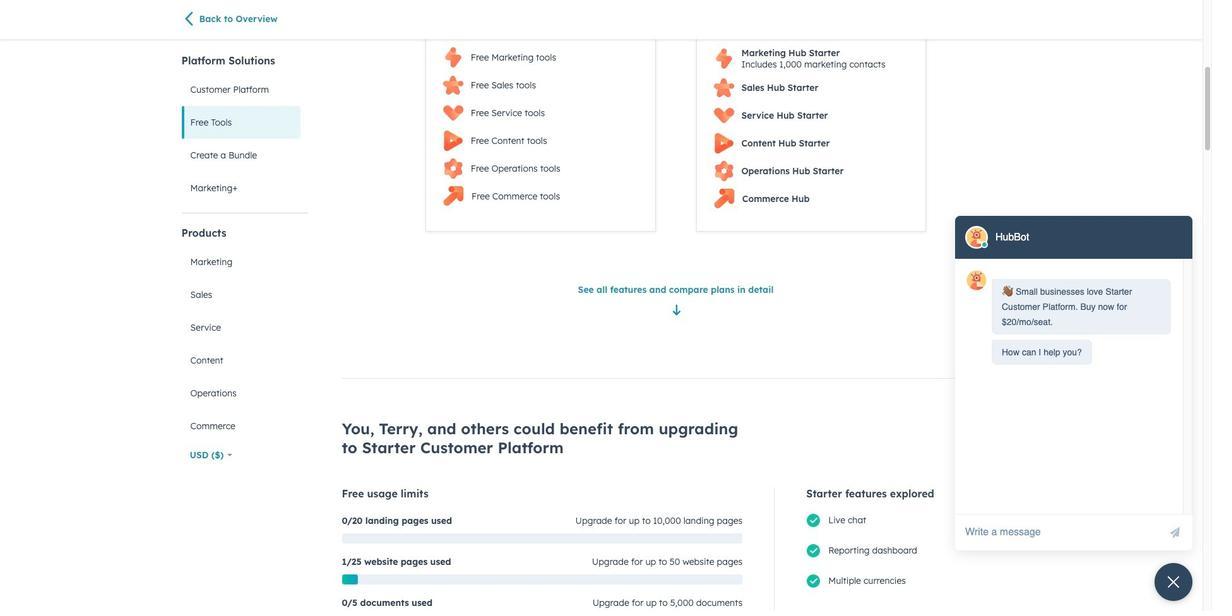 Task type: vqa. For each thing, say whether or not it's contained in the screenshot.
Calls
no



Task type: locate. For each thing, give the bounding box(es) containing it.
platform solutions element
[[182, 54, 308, 205]]

products element
[[182, 226, 308, 443]]

progress bar
[[342, 575, 358, 585]]



